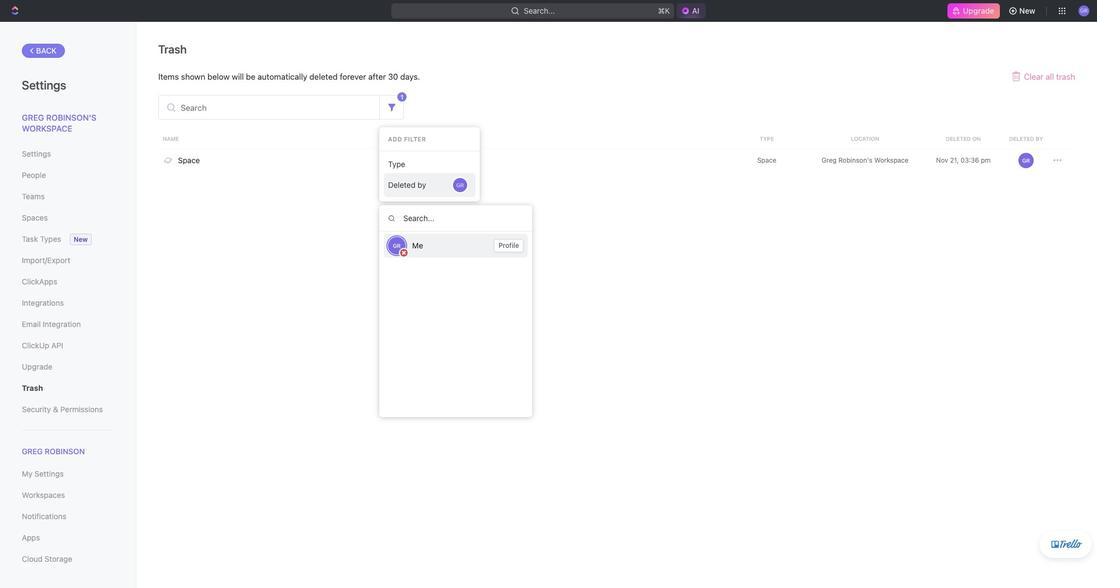 Task type: vqa. For each thing, say whether or not it's contained in the screenshot.
the right Space
yes



Task type: locate. For each thing, give the bounding box(es) containing it.
1 horizontal spatial deleted
[[947, 135, 972, 142]]

deleted down add filter
[[388, 180, 416, 190]]

Search text field
[[159, 96, 380, 119]]

deleted
[[310, 72, 338, 81]]

0 vertical spatial greg
[[22, 113, 44, 122]]

1 horizontal spatial space
[[758, 156, 777, 164]]

1 horizontal spatial upgrade
[[964, 6, 995, 15]]

my settings link
[[22, 465, 114, 484]]

21,
[[951, 156, 960, 164]]

1 horizontal spatial new
[[1020, 6, 1036, 15]]

cloud storage link
[[22, 550, 114, 569]]

0 horizontal spatial workspace
[[22, 123, 72, 133]]

deleted right on
[[1010, 135, 1035, 142]]

greg inside greg robinson's workspace
[[22, 113, 44, 122]]

gr right 'pm'
[[1023, 157, 1031, 164]]

upgrade link left new button
[[948, 3, 1000, 19]]

new inside button
[[1020, 6, 1036, 15]]

1 horizontal spatial deleted by
[[1010, 135, 1044, 142]]

trash
[[158, 43, 187, 56], [22, 383, 43, 393]]

0 horizontal spatial robinson's
[[46, 113, 97, 122]]

apps
[[22, 533, 40, 543]]

1 vertical spatial workspace
[[875, 156, 909, 164]]

1 vertical spatial gr
[[457, 182, 464, 188]]

security & permissions
[[22, 405, 103, 414]]

settings up people
[[22, 149, 51, 158]]

types
[[40, 234, 61, 244]]

gr
[[1023, 157, 1031, 164], [457, 182, 464, 188], [393, 243, 401, 249]]

new
[[1020, 6, 1036, 15], [74, 235, 88, 244]]

1
[[401, 93, 404, 101]]

upgrade link up trash link
[[22, 358, 114, 376]]

1 vertical spatial greg robinson's workspace
[[822, 156, 909, 164]]

api
[[51, 341, 63, 350]]

settings right my
[[35, 469, 64, 479]]

0 horizontal spatial space
[[178, 155, 200, 165]]

upgrade
[[964, 6, 995, 15], [22, 362, 52, 371]]

name
[[163, 135, 179, 142]]

items
[[158, 72, 179, 81]]

robinson's down location
[[839, 156, 873, 164]]

0 vertical spatial trash
[[158, 43, 187, 56]]

0 horizontal spatial by
[[418, 180, 426, 190]]

0 vertical spatial greg robinson's workspace
[[22, 113, 97, 133]]

clickup api
[[22, 341, 63, 350]]

email
[[22, 320, 41, 329]]

workspace down location
[[875, 156, 909, 164]]

0 horizontal spatial upgrade link
[[22, 358, 114, 376]]

1 horizontal spatial upgrade link
[[948, 3, 1000, 19]]

back link
[[22, 44, 65, 58]]

upgrade down clickup
[[22, 362, 52, 371]]

task
[[22, 234, 38, 244]]

1 horizontal spatial trash
[[158, 43, 187, 56]]

search...
[[524, 6, 555, 15]]

0 vertical spatial settings
[[22, 78, 66, 92]]

1 vertical spatial upgrade
[[22, 362, 52, 371]]

0 vertical spatial new
[[1020, 6, 1036, 15]]

greg robinson
[[22, 447, 85, 456]]

2 vertical spatial gr
[[393, 243, 401, 249]]

robinson's inside settings element
[[46, 113, 97, 122]]

deleted by
[[1010, 135, 1044, 142], [388, 180, 426, 190]]

settings
[[22, 78, 66, 92], [22, 149, 51, 158], [35, 469, 64, 479]]

trash inside settings element
[[22, 383, 43, 393]]

spaces link
[[22, 209, 114, 227]]

2 horizontal spatial gr
[[1023, 157, 1031, 164]]

2 vertical spatial settings
[[35, 469, 64, 479]]

0 horizontal spatial upgrade
[[22, 362, 52, 371]]

space down name
[[178, 155, 200, 165]]

clickup api link
[[22, 336, 114, 355]]

greg robinson's workspace down location
[[822, 156, 909, 164]]

by
[[1037, 135, 1044, 142], [418, 180, 426, 190]]

greg
[[22, 113, 44, 122], [822, 156, 837, 164], [22, 447, 43, 456]]

integrations
[[22, 298, 64, 308]]

0 horizontal spatial greg robinson's workspace
[[22, 113, 97, 133]]

space
[[178, 155, 200, 165], [758, 156, 777, 164]]

1 vertical spatial trash
[[22, 383, 43, 393]]

teams
[[22, 192, 45, 201]]

0 horizontal spatial trash
[[22, 383, 43, 393]]

clear all trash
[[1025, 71, 1076, 81]]

workspaces
[[22, 491, 65, 500]]

upgrade inside settings element
[[22, 362, 52, 371]]

teams link
[[22, 187, 114, 206]]

1 vertical spatial by
[[418, 180, 426, 190]]

deleted left on
[[947, 135, 972, 142]]

people link
[[22, 166, 114, 185]]

0 vertical spatial robinson's
[[46, 113, 97, 122]]

0 vertical spatial upgrade
[[964, 6, 995, 15]]

upgrade left new button
[[964, 6, 995, 15]]

greg robinson's workspace
[[22, 113, 97, 133], [822, 156, 909, 164]]

robinson's
[[46, 113, 97, 122], [839, 156, 873, 164]]

filter
[[404, 135, 426, 143]]

1 vertical spatial upgrade link
[[22, 358, 114, 376]]

trash up items
[[158, 43, 187, 56]]

deleted on
[[947, 135, 982, 142]]

upgrade link
[[948, 3, 1000, 19], [22, 358, 114, 376]]

deleted by down add filter
[[388, 180, 426, 190]]

settings down back link
[[22, 78, 66, 92]]

workspace
[[22, 123, 72, 133], [875, 156, 909, 164]]

0 horizontal spatial new
[[74, 235, 88, 244]]

1 vertical spatial robinson's
[[839, 156, 873, 164]]

workspaces link
[[22, 486, 114, 505]]

me
[[412, 241, 423, 250]]

items shown below will be automatically deleted forever after 30 days.
[[158, 72, 420, 81]]

0 vertical spatial workspace
[[22, 123, 72, 133]]

gr left me
[[393, 243, 401, 249]]

trash up security
[[22, 383, 43, 393]]

greg robinson's workspace up the settings link
[[22, 113, 97, 133]]

robinson's up the settings link
[[46, 113, 97, 122]]

⌘k
[[658, 6, 670, 15]]

integrations link
[[22, 294, 114, 312]]

clickapps
[[22, 277, 57, 286]]

0 vertical spatial deleted by
[[1010, 135, 1044, 142]]

workspace up the settings link
[[22, 123, 72, 133]]

1 vertical spatial new
[[74, 235, 88, 244]]

0 vertical spatial by
[[1037, 135, 1044, 142]]

space down type
[[758, 156, 777, 164]]

storage
[[45, 555, 72, 564]]

integration
[[43, 320, 81, 329]]

apps link
[[22, 529, 114, 547]]

deleted by right on
[[1010, 135, 1044, 142]]

deleted
[[947, 135, 972, 142], [1010, 135, 1035, 142], [388, 180, 416, 190]]

gr up search... text field
[[457, 182, 464, 188]]

1 vertical spatial deleted by
[[388, 180, 426, 190]]



Task type: describe. For each thing, give the bounding box(es) containing it.
email integration link
[[22, 315, 114, 334]]

location
[[852, 135, 880, 142]]

after
[[369, 72, 386, 81]]

greg robinson's workspace inside settings element
[[22, 113, 97, 133]]

1 horizontal spatial by
[[1037, 135, 1044, 142]]

automatically
[[258, 72, 308, 81]]

people
[[22, 170, 46, 180]]

1 horizontal spatial greg robinson's workspace
[[822, 156, 909, 164]]

new inside settings element
[[74, 235, 88, 244]]

03:36
[[961, 156, 980, 164]]

nov 21, 03:36 pm
[[937, 156, 991, 164]]

&
[[53, 405, 58, 414]]

security
[[22, 405, 51, 414]]

back
[[36, 46, 57, 55]]

forever
[[340, 72, 366, 81]]

clickup
[[22, 341, 49, 350]]

1 vertical spatial greg
[[822, 156, 837, 164]]

nov
[[937, 156, 949, 164]]

task types
[[22, 234, 61, 244]]

1 horizontal spatial gr
[[457, 182, 464, 188]]

2 horizontal spatial deleted
[[1010, 135, 1035, 142]]

1 horizontal spatial robinson's
[[839, 156, 873, 164]]

settings element
[[0, 22, 137, 588]]

profile
[[499, 241, 519, 250]]

email integration
[[22, 320, 81, 329]]

0 vertical spatial upgrade link
[[948, 3, 1000, 19]]

my settings
[[22, 469, 64, 479]]

will
[[232, 72, 244, 81]]

cloud
[[22, 555, 43, 564]]

trash
[[1057, 71, 1076, 81]]

30
[[388, 72, 398, 81]]

workspace inside settings element
[[22, 123, 72, 133]]

type
[[760, 135, 775, 142]]

trash link
[[22, 379, 114, 398]]

days.
[[401, 72, 420, 81]]

Search... text field
[[380, 205, 533, 232]]

cloud storage
[[22, 555, 72, 564]]

1 horizontal spatial workspace
[[875, 156, 909, 164]]

be
[[246, 72, 256, 81]]

1 vertical spatial settings
[[22, 149, 51, 158]]

add
[[388, 135, 403, 143]]

spaces
[[22, 213, 48, 222]]

settings link
[[22, 145, 114, 163]]

notifications
[[22, 512, 66, 521]]

0 horizontal spatial deleted by
[[388, 180, 426, 190]]

notifications link
[[22, 508, 114, 526]]

0 horizontal spatial deleted
[[388, 180, 416, 190]]

all
[[1047, 71, 1055, 81]]

clear
[[1025, 71, 1044, 81]]

clickapps link
[[22, 273, 114, 291]]

0 vertical spatial gr
[[1023, 157, 1031, 164]]

on
[[973, 135, 982, 142]]

import/export link
[[22, 251, 114, 270]]

robinson
[[45, 447, 85, 456]]

new button
[[1005, 2, 1043, 20]]

pm
[[982, 156, 991, 164]]

2 vertical spatial greg
[[22, 447, 43, 456]]

permissions
[[60, 405, 103, 414]]

profile button
[[495, 239, 524, 252]]

my
[[22, 469, 33, 479]]

1 button
[[380, 92, 407, 119]]

security & permissions link
[[22, 400, 114, 419]]

0 horizontal spatial gr
[[393, 243, 401, 249]]

add filter
[[388, 135, 426, 143]]

import/export
[[22, 256, 70, 265]]

below
[[208, 72, 230, 81]]

shown
[[181, 72, 205, 81]]



